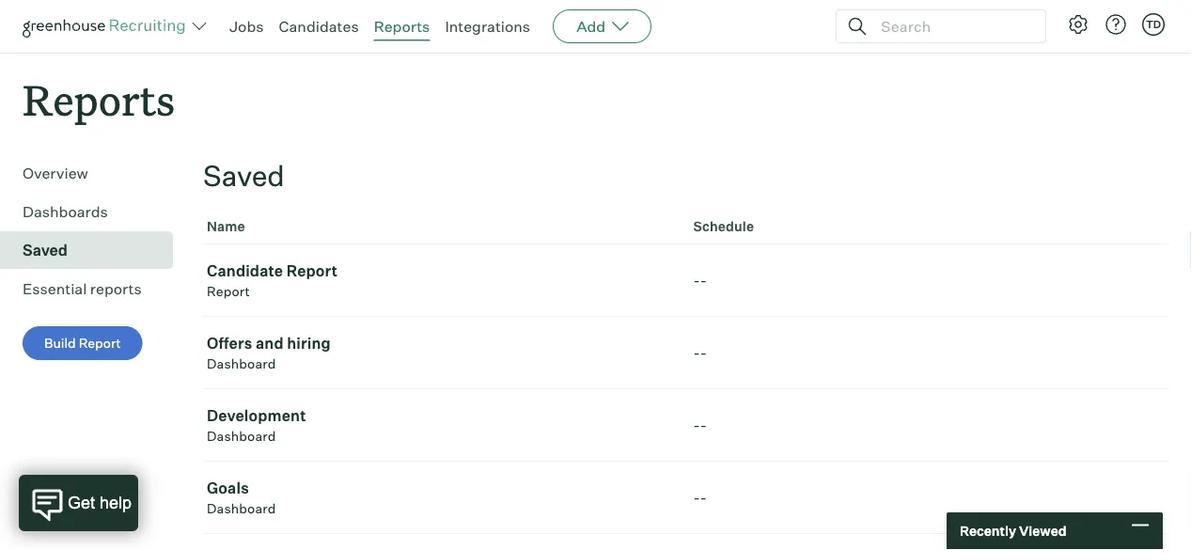 Task type: describe. For each thing, give the bounding box(es) containing it.
candidates
[[279, 17, 359, 36]]

td
[[1147, 18, 1162, 31]]

goals dashboard
[[207, 479, 276, 517]]

candidate report report
[[207, 262, 338, 300]]

1 vertical spatial report
[[207, 283, 250, 300]]

essential reports link
[[23, 278, 166, 300]]

report for candidate
[[287, 262, 338, 280]]

offers
[[207, 334, 253, 353]]

0 vertical spatial reports
[[374, 17, 430, 36]]

-- for development
[[694, 416, 708, 435]]

greenhouse recruiting image
[[23, 15, 192, 38]]

recently
[[960, 523, 1017, 539]]

td button
[[1143, 13, 1165, 36]]

integrations link
[[445, 17, 531, 36]]

development
[[207, 407, 306, 425]]

1 vertical spatial saved
[[23, 241, 68, 260]]

and
[[256, 334, 284, 353]]

add button
[[553, 9, 652, 43]]

td button
[[1139, 9, 1169, 40]]

candidate
[[207, 262, 283, 280]]

Search text field
[[877, 13, 1029, 40]]

add
[[577, 17, 606, 36]]

integrations
[[445, 17, 531, 36]]

dashboard for development
[[207, 428, 276, 445]]

overview
[[23, 164, 88, 183]]

essential
[[23, 280, 87, 298]]

candidates link
[[279, 17, 359, 36]]

-- for goals
[[694, 488, 708, 507]]

configure image
[[1068, 13, 1090, 36]]

-- for candidate report
[[694, 271, 708, 290]]



Task type: vqa. For each thing, say whether or not it's contained in the screenshot.
'and'
yes



Task type: locate. For each thing, give the bounding box(es) containing it.
1 vertical spatial dashboard
[[207, 428, 276, 445]]

4 -- from the top
[[694, 488, 708, 507]]

1 horizontal spatial report
[[207, 283, 250, 300]]

build
[[44, 335, 76, 352]]

2 dashboard from the top
[[207, 428, 276, 445]]

report for build
[[79, 335, 121, 352]]

build report
[[44, 335, 121, 352]]

goals
[[207, 479, 249, 498]]

2 -- from the top
[[694, 344, 708, 362]]

recently viewed
[[960, 523, 1067, 539]]

development dashboard
[[207, 407, 306, 445]]

name
[[207, 218, 245, 235]]

reports
[[90, 280, 142, 298]]

1 dashboard from the top
[[207, 356, 276, 372]]

1 horizontal spatial saved
[[203, 158, 285, 193]]

0 horizontal spatial reports
[[23, 71, 175, 127]]

1 vertical spatial reports
[[23, 71, 175, 127]]

report down candidate
[[207, 283, 250, 300]]

reports right 'candidates' link
[[374, 17, 430, 36]]

2 vertical spatial dashboard
[[207, 501, 276, 517]]

dashboard
[[207, 356, 276, 372], [207, 428, 276, 445], [207, 501, 276, 517]]

saved up name
[[203, 158, 285, 193]]

0 horizontal spatial report
[[79, 335, 121, 352]]

0 horizontal spatial saved
[[23, 241, 68, 260]]

--
[[694, 271, 708, 290], [694, 344, 708, 362], [694, 416, 708, 435], [694, 488, 708, 507]]

2 horizontal spatial report
[[287, 262, 338, 280]]

hiring
[[287, 334, 331, 353]]

dashboard inside offers and hiring dashboard
[[207, 356, 276, 372]]

dashboards
[[23, 202, 108, 221]]

report
[[287, 262, 338, 280], [207, 283, 250, 300], [79, 335, 121, 352]]

dashboard down development
[[207, 428, 276, 445]]

viewed
[[1020, 523, 1067, 539]]

1 -- from the top
[[694, 271, 708, 290]]

jobs link
[[230, 17, 264, 36]]

-- for offers and hiring
[[694, 344, 708, 362]]

dashboard inside development dashboard
[[207, 428, 276, 445]]

schedule
[[694, 218, 755, 235]]

0 vertical spatial report
[[287, 262, 338, 280]]

saved up essential
[[23, 241, 68, 260]]

dashboard down the goals
[[207, 501, 276, 517]]

reports link
[[374, 17, 430, 36]]

-
[[694, 271, 701, 290], [701, 271, 708, 290], [694, 344, 701, 362], [701, 344, 708, 362], [694, 416, 701, 435], [701, 416, 708, 435], [694, 488, 701, 507], [701, 488, 708, 507]]

overview link
[[23, 162, 166, 185]]

essential reports
[[23, 280, 142, 298]]

reports
[[374, 17, 430, 36], [23, 71, 175, 127]]

dashboard down offers
[[207, 356, 276, 372]]

jobs
[[230, 17, 264, 36]]

3 dashboard from the top
[[207, 501, 276, 517]]

saved
[[203, 158, 285, 193], [23, 241, 68, 260]]

saved link
[[23, 239, 166, 262]]

report right candidate
[[287, 262, 338, 280]]

0 vertical spatial dashboard
[[207, 356, 276, 372]]

1 horizontal spatial reports
[[374, 17, 430, 36]]

report inside button
[[79, 335, 121, 352]]

reports down 'greenhouse recruiting' image in the top left of the page
[[23, 71, 175, 127]]

2 vertical spatial report
[[79, 335, 121, 352]]

offers and hiring dashboard
[[207, 334, 331, 372]]

report right build
[[79, 335, 121, 352]]

3 -- from the top
[[694, 416, 708, 435]]

dashboard for goals
[[207, 501, 276, 517]]

0 vertical spatial saved
[[203, 158, 285, 193]]

dashboards link
[[23, 201, 166, 223]]

build report button
[[23, 327, 143, 360]]



